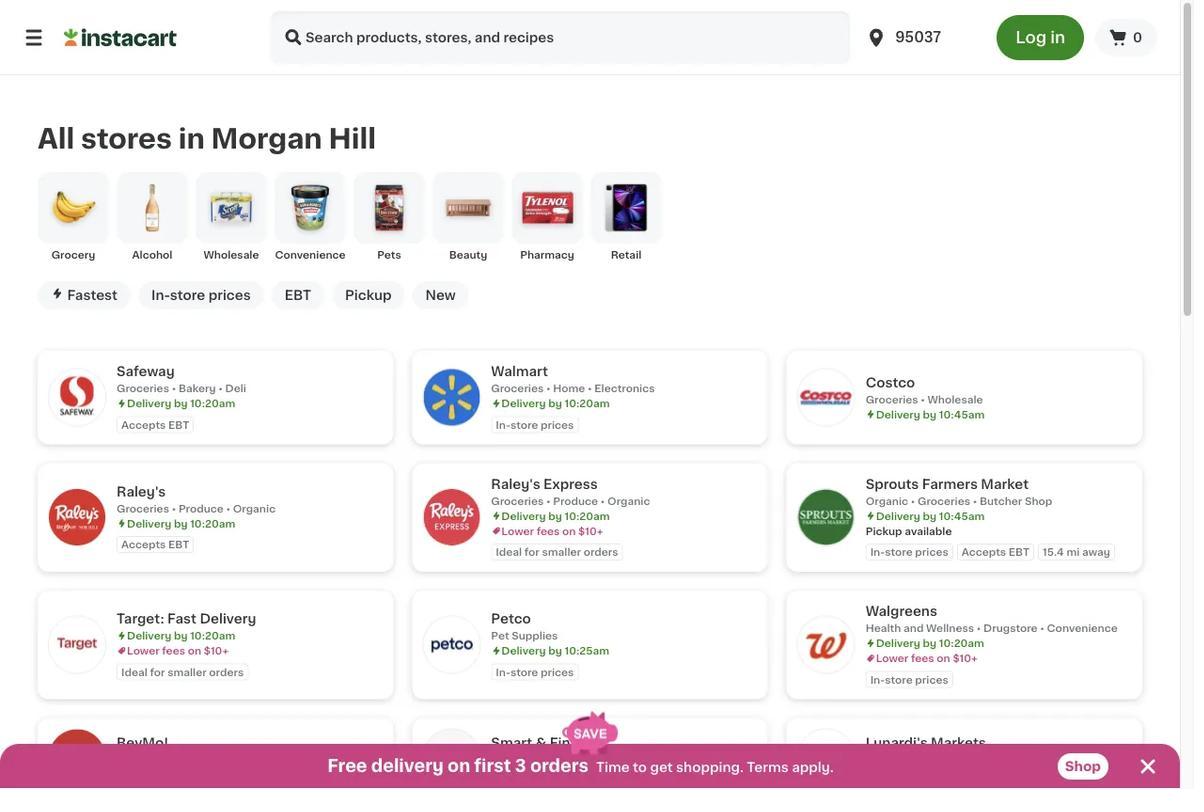 Task type: vqa. For each thing, say whether or not it's contained in the screenshot.


Task type: describe. For each thing, give the bounding box(es) containing it.
stores
[[81, 125, 172, 152]]

store inside button
[[170, 289, 205, 302]]

10:20am down raley's groceries • produce • organic
[[190, 518, 235, 528]]

hill
[[329, 125, 376, 152]]

10:45am for •
[[939, 409, 985, 420]]

• inside costco groceries • wholesale
[[921, 394, 925, 405]]

fees for express
[[537, 526, 560, 536]]

available
[[905, 526, 952, 536]]

in- inside button
[[151, 289, 170, 302]]

• inside the smart & final alcohol • groceries
[[534, 754, 538, 765]]

apply.
[[792, 761, 834, 774]]

supplies
[[512, 631, 558, 641]]

spirits
[[117, 754, 151, 765]]

lower for health
[[876, 653, 909, 663]]

health
[[866, 623, 901, 633]]

pickup for pickup
[[345, 289, 392, 302]]

delivery by 10:20am down bakery
[[127, 398, 235, 409]]

log in
[[1016, 30, 1066, 46]]

butcher
[[980, 496, 1023, 506]]

shopping.
[[676, 761, 744, 774]]

store down pickup available
[[885, 547, 913, 557]]

1 vertical spatial for
[[150, 667, 165, 677]]

market
[[981, 477, 1029, 490]]

1 95037 button from the left
[[858, 11, 986, 64]]

shop button
[[1058, 753, 1109, 780]]

delivery by 10:20am down and on the bottom
[[876, 638, 985, 648]]

store for walgreens
[[885, 674, 913, 685]]

raley's express groceries • produce • organic
[[491, 477, 650, 506]]

markets
[[931, 736, 986, 749]]

1 vertical spatial smaller
[[168, 667, 207, 677]]

target: fast delivery
[[117, 612, 256, 625]]

in-store prices for walgreens
[[871, 674, 949, 685]]

in- for petco
[[496, 667, 511, 677]]

in-store prices for petco
[[496, 667, 574, 677]]

delivery down the costco
[[876, 409, 921, 420]]

delivery down raley's express groceries • produce • organic
[[502, 511, 546, 521]]

farmers
[[922, 477, 978, 490]]

bevmo!
[[117, 736, 168, 749]]

by up available
[[923, 511, 937, 521]]

costco image
[[798, 369, 855, 426]]

store for walmart
[[511, 419, 538, 430]]

target: fast delivery image
[[49, 617, 105, 673]]

retail
[[611, 250, 642, 260]]

prices for walgreens
[[915, 674, 949, 685]]

in- for walgreens
[[871, 674, 885, 685]]

walmart
[[491, 365, 548, 378]]

produce inside raley's express groceries • produce • organic
[[553, 496, 598, 506]]

mi
[[1067, 547, 1080, 557]]

walgreens health and wellness • drugstore • convenience
[[866, 605, 1118, 633]]

walgreens image
[[798, 617, 855, 673]]

all
[[38, 125, 75, 152]]

ebt inside button
[[285, 289, 311, 302]]

1 vertical spatial 10:45am
[[939, 511, 985, 521]]

organic inside raley's groceries • produce • organic
[[233, 503, 276, 513]]

delivery down walmart on the left top
[[502, 398, 546, 409]]

by down raley's express groceries • produce • organic
[[549, 511, 562, 521]]

accepts ebt for raley's
[[121, 539, 189, 550]]

by down raley's groceries • produce • organic
[[174, 518, 188, 528]]

retail button
[[591, 172, 662, 262]]

walmart groceries • home • electronics
[[491, 365, 655, 393]]

final
[[550, 736, 582, 749]]

fastest button
[[38, 281, 131, 309]]

pharmacy
[[520, 250, 575, 260]]

on left first
[[448, 758, 470, 775]]

to
[[633, 761, 647, 774]]

groceries inside sprouts farmers market organic • groceries • butcher shop
[[918, 496, 971, 506]]

delivery up pickup available
[[876, 511, 921, 521]]

prices down available
[[915, 547, 949, 557]]

$10+ for health
[[953, 653, 978, 663]]

grocery button
[[38, 172, 109, 262]]

delivery down health
[[876, 638, 921, 648]]

pharmacy button
[[512, 172, 583, 262]]

log
[[1016, 30, 1047, 46]]

15.4
[[1043, 547, 1064, 557]]

0 horizontal spatial fees
[[162, 646, 185, 656]]

lunardi's
[[866, 736, 928, 749]]

new
[[426, 289, 456, 302]]

costco
[[866, 376, 915, 389]]

by down home
[[549, 398, 562, 409]]

raley's express image
[[424, 489, 480, 546]]

wholesale inside button
[[204, 250, 259, 260]]

wellness
[[926, 623, 975, 633]]

petco
[[491, 612, 531, 625]]

by down the smart & final alcohol • groceries
[[549, 769, 562, 780]]

by down costco groceries • wholesale
[[923, 409, 937, 420]]

ebt down raley's groceries • produce • organic
[[168, 539, 189, 550]]

lunardi's markets link
[[787, 718, 1143, 789]]

get
[[650, 761, 673, 774]]

by down and on the bottom
[[923, 638, 937, 648]]

pickup button
[[332, 281, 405, 309]]

wholesale button
[[196, 172, 267, 262]]

ebt button
[[272, 281, 324, 309]]

fast
[[168, 612, 197, 625]]

1 horizontal spatial ideal for smaller orders
[[496, 547, 619, 557]]

1 vertical spatial delivery by 10:45am
[[876, 511, 985, 521]]

fastest
[[67, 289, 118, 302]]

accepts ebt down butcher
[[962, 547, 1030, 557]]

pickup for pickup available
[[866, 526, 903, 536]]

in-store prices down pickup available
[[871, 547, 949, 557]]

free delivery on first 3 orders time to get shopping. terms apply.
[[328, 758, 834, 775]]

target:
[[117, 612, 164, 625]]

and
[[904, 623, 924, 633]]

new button
[[412, 281, 469, 309]]

deli
[[225, 383, 246, 393]]

3
[[515, 758, 526, 775]]

morgan
[[211, 125, 322, 152]]

all stores in morgan hill
[[38, 125, 376, 152]]

sprouts
[[866, 477, 919, 490]]

accepts down butcher
[[962, 547, 1007, 557]]

ebt left 15.4
[[1009, 547, 1030, 557]]

95037
[[896, 31, 942, 44]]

lower fees on $10+ for express
[[502, 526, 603, 536]]

delivery by 10:20am down home
[[502, 398, 610, 409]]

delivery by 10:45am for final
[[502, 769, 610, 780]]

prices inside button
[[209, 289, 251, 302]]

store for petco
[[511, 667, 538, 677]]

accepts for raley's
[[121, 539, 166, 550]]

1 horizontal spatial ideal
[[496, 547, 522, 557]]

wine
[[160, 754, 187, 765]]

alcohol inside the smart & final alcohol • groceries
[[491, 754, 532, 765]]

delivery down supplies
[[502, 646, 546, 656]]

1 horizontal spatial for
[[525, 547, 540, 557]]

Search field
[[271, 11, 850, 64]]

raley's groceries • produce • organic
[[117, 485, 276, 513]]

beauty
[[449, 250, 488, 260]]



Task type: locate. For each thing, give the bounding box(es) containing it.
delivery by 10:45am down the smart & final alcohol • groceries
[[502, 769, 610, 780]]

raley's inside raley's express groceries • produce • organic
[[491, 477, 541, 490]]

groceries
[[117, 383, 169, 393], [491, 383, 544, 393], [866, 394, 919, 405], [491, 496, 544, 506], [918, 496, 971, 506], [117, 503, 169, 513], [541, 754, 594, 765]]

store down and on the bottom
[[885, 674, 913, 685]]

prices for walmart
[[541, 419, 574, 430]]

1 vertical spatial in
[[178, 125, 205, 152]]

orders down final
[[530, 758, 589, 775]]

ideal for smaller orders down raley's express groceries • produce • organic
[[496, 547, 619, 557]]

$10+ down wellness
[[953, 653, 978, 663]]

0 horizontal spatial ideal for smaller orders
[[121, 667, 244, 677]]

beauty button
[[433, 172, 504, 262]]

accepts
[[121, 419, 166, 430], [121, 539, 166, 550], [962, 547, 1007, 557]]

smaller down target: fast delivery
[[168, 667, 207, 677]]

delivery right fast
[[200, 612, 256, 625]]

costco groceries • wholesale
[[866, 376, 983, 405]]

0 horizontal spatial alcohol
[[132, 250, 173, 260]]

petco image
[[424, 617, 480, 673]]

10:20am
[[190, 398, 235, 409], [565, 398, 610, 409], [565, 511, 610, 521], [190, 518, 235, 528], [190, 631, 235, 641], [939, 638, 985, 648]]

1 horizontal spatial raley's
[[491, 477, 541, 490]]

smaller down raley's express groceries • produce • organic
[[542, 547, 581, 557]]

walmart image
[[424, 369, 480, 426]]

0 vertical spatial 10:45am
[[939, 409, 985, 420]]

drugstore
[[984, 623, 1038, 633]]

convenience inside walgreens health and wellness • drugstore • convenience
[[1047, 623, 1118, 633]]

raley's left express
[[491, 477, 541, 490]]

ebt down bakery
[[168, 419, 189, 430]]

ideal for smaller orders
[[496, 547, 619, 557], [121, 667, 244, 677]]

orders down target: fast delivery
[[209, 667, 244, 677]]

$10+ down target: fast delivery
[[204, 646, 229, 656]]

fees
[[537, 526, 560, 536], [162, 646, 185, 656], [911, 653, 935, 663]]

in-store prices inside button
[[151, 289, 251, 302]]

1 vertical spatial ideal for smaller orders
[[121, 667, 244, 677]]

0 vertical spatial wholesale
[[204, 250, 259, 260]]

produce
[[553, 496, 598, 506], [179, 503, 224, 513]]

in- right fastest
[[151, 289, 170, 302]]

safeway
[[117, 365, 175, 378]]

ideal for smaller orders down fast
[[121, 667, 244, 677]]

delivery by 10:45am for •
[[876, 409, 985, 420]]

1 vertical spatial orders
[[209, 667, 244, 677]]

home
[[553, 383, 585, 393]]

time
[[596, 761, 630, 774]]

0 horizontal spatial organic
[[233, 503, 276, 513]]

safeway groceries • bakery • deli
[[117, 365, 246, 393]]

2 vertical spatial delivery by 10:45am
[[502, 769, 610, 780]]

alcohol button
[[117, 172, 188, 262]]

groceries down express
[[491, 496, 544, 506]]

10:45am down final
[[565, 769, 610, 780]]

delivery down safeway at the top left of the page
[[127, 398, 171, 409]]

1 horizontal spatial lower fees on $10+
[[502, 526, 603, 536]]

raley's for raley's
[[117, 485, 166, 498]]

pickup down pets
[[345, 289, 392, 302]]

0 vertical spatial pickup
[[345, 289, 392, 302]]

1 horizontal spatial produce
[[553, 496, 598, 506]]

1 vertical spatial pickup
[[866, 526, 903, 536]]

fees for health
[[911, 653, 935, 663]]

10:20am down home
[[565, 398, 610, 409]]

2 horizontal spatial lower
[[876, 653, 909, 663]]

10:20am down target: fast delivery
[[190, 631, 235, 641]]

shop right butcher
[[1025, 496, 1053, 506]]

10:45am
[[939, 409, 985, 420], [939, 511, 985, 521], [565, 769, 610, 780]]

pickup
[[345, 289, 392, 302], [866, 526, 903, 536]]

0 horizontal spatial ideal
[[121, 667, 147, 677]]

2 vertical spatial orders
[[530, 758, 589, 775]]

lunardi's markets
[[866, 736, 986, 749]]

lower fees on $10+ down and on the bottom
[[876, 653, 978, 663]]

0 horizontal spatial lower
[[127, 646, 160, 656]]

groceries inside the walmart groceries • home • electronics
[[491, 383, 544, 393]]

0 vertical spatial alcohol
[[132, 250, 173, 260]]

alcohol inside button
[[132, 250, 173, 260]]

organic inside sprouts farmers market organic • groceries • butcher shop
[[866, 496, 909, 506]]

lower fees on $10+ down raley's express groceries • produce • organic
[[502, 526, 603, 536]]

delivery
[[371, 758, 444, 775]]

grocery
[[51, 250, 95, 260]]

0 horizontal spatial wholesale
[[204, 250, 259, 260]]

0 horizontal spatial shop
[[1025, 496, 1053, 506]]

shop inside shop button
[[1065, 760, 1101, 773]]

pet
[[491, 631, 509, 641]]

convenience inside "button"
[[275, 250, 346, 260]]

15.4 mi away
[[1043, 547, 1111, 557]]

0 horizontal spatial in
[[178, 125, 205, 152]]

2 95037 button from the left
[[865, 11, 978, 64]]

1 horizontal spatial shop
[[1065, 760, 1101, 773]]

10:25am
[[565, 646, 610, 656]]

accepts ebt down safeway groceries • bakery • deli
[[121, 419, 189, 430]]

organic
[[608, 496, 650, 506], [866, 496, 909, 506], [233, 503, 276, 513]]

wholesale inside costco groceries • wholesale
[[928, 394, 983, 405]]

smart & final alcohol • groceries
[[491, 736, 594, 765]]

delivery by 10:20am down fast
[[127, 631, 235, 641]]

in- for walmart
[[496, 419, 511, 430]]

lower
[[502, 526, 534, 536], [127, 646, 160, 656], [876, 653, 909, 663]]

1 vertical spatial ideal
[[121, 667, 147, 677]]

fees down raley's express groceries • produce • organic
[[537, 526, 560, 536]]

groceries down 'farmers'
[[918, 496, 971, 506]]

groceries down final
[[541, 754, 594, 765]]

2 vertical spatial 10:45am
[[565, 769, 610, 780]]

10:45am down costco groceries • wholesale
[[939, 409, 985, 420]]

0 vertical spatial delivery by 10:45am
[[876, 409, 985, 420]]

orders down raley's express groceries • produce • organic
[[584, 547, 619, 557]]

by down supplies
[[549, 646, 562, 656]]

2 horizontal spatial fees
[[911, 653, 935, 663]]

$10+
[[578, 526, 603, 536], [204, 646, 229, 656], [953, 653, 978, 663]]

beer
[[197, 754, 222, 765]]

&
[[536, 736, 547, 749]]

by down bakery
[[174, 398, 188, 409]]

groceries inside raley's groceries • produce • organic
[[117, 503, 169, 513]]

for up petco
[[525, 547, 540, 557]]

orders
[[584, 547, 619, 557], [209, 667, 244, 677], [530, 758, 589, 775]]

in right stores
[[178, 125, 205, 152]]

instacart logo image
[[64, 26, 177, 49]]

bakery
[[179, 383, 216, 393]]

in inside "button"
[[1051, 30, 1066, 46]]

in-
[[151, 289, 170, 302], [496, 419, 511, 430], [871, 547, 885, 557], [496, 667, 511, 677], [871, 674, 885, 685]]

0 horizontal spatial for
[[150, 667, 165, 677]]

prices down 'delivery by 10:25am'
[[541, 667, 574, 677]]

prices down and on the bottom
[[915, 674, 949, 685]]

free
[[328, 758, 367, 775]]

delivery by 10:20am down raley's groceries • produce • organic
[[127, 518, 235, 528]]

pets button
[[354, 172, 425, 262]]

10:45am for final
[[565, 769, 610, 780]]

wholesale up 'farmers'
[[928, 394, 983, 405]]

in
[[1051, 30, 1066, 46], [178, 125, 205, 152]]

1 vertical spatial shop
[[1065, 760, 1101, 773]]

terms
[[747, 761, 789, 774]]

0 vertical spatial orders
[[584, 547, 619, 557]]

in-store prices down home
[[496, 419, 574, 430]]

away
[[1083, 547, 1111, 557]]

for
[[525, 547, 540, 557], [150, 667, 165, 677]]

raley's
[[491, 477, 541, 490], [117, 485, 166, 498]]

groceries inside safeway groceries • bakery • deli
[[117, 383, 169, 393]]

0 vertical spatial ideal for smaller orders
[[496, 547, 619, 557]]

ideal down target:
[[121, 667, 147, 677]]

1 horizontal spatial in
[[1051, 30, 1066, 46]]

raley's right raley's image
[[117, 485, 166, 498]]

lower down health
[[876, 653, 909, 663]]

•
[[172, 383, 176, 393], [219, 383, 223, 393], [546, 383, 551, 393], [588, 383, 592, 393], [921, 394, 925, 405], [546, 496, 551, 506], [601, 496, 605, 506], [911, 496, 915, 506], [973, 496, 977, 506], [172, 503, 176, 513], [226, 503, 230, 513], [977, 623, 981, 633], [1041, 623, 1045, 633], [154, 754, 158, 765], [190, 754, 194, 765], [534, 754, 538, 765]]

groceries inside the smart & final alcohol • groceries
[[541, 754, 594, 765]]

for down target:
[[150, 667, 165, 677]]

pickup available
[[866, 526, 952, 536]]

ideal up petco
[[496, 547, 522, 557]]

None search field
[[271, 11, 850, 64]]

pickup left available
[[866, 526, 903, 536]]

first
[[474, 758, 511, 775]]

prices for petco
[[541, 667, 574, 677]]

smart
[[491, 736, 532, 749]]

groceries down walmart on the left top
[[491, 383, 544, 393]]

on down raley's express groceries • produce • organic
[[562, 526, 576, 536]]

0 horizontal spatial raley's
[[117, 485, 166, 498]]

2 horizontal spatial organic
[[866, 496, 909, 506]]

groceries inside costco groceries • wholesale
[[866, 394, 919, 405]]

on down target: fast delivery
[[188, 646, 201, 656]]

electronics
[[595, 383, 655, 393]]

in-store prices button
[[138, 281, 264, 309]]

by down fast
[[174, 631, 188, 641]]

groceries right raley's image
[[117, 503, 169, 513]]

1 horizontal spatial fees
[[537, 526, 560, 536]]

in-store prices for walmart
[[496, 419, 574, 430]]

0 vertical spatial in
[[1051, 30, 1066, 46]]

0 horizontal spatial $10+
[[204, 646, 229, 656]]

1 horizontal spatial organic
[[608, 496, 650, 506]]

0
[[1133, 31, 1143, 44]]

log in button
[[997, 15, 1085, 60]]

petco pet supplies
[[491, 612, 558, 641]]

raley's for raley's express
[[491, 477, 541, 490]]

0 horizontal spatial smaller
[[168, 667, 207, 677]]

$10+ for express
[[578, 526, 603, 536]]

10:20am down wellness
[[939, 638, 985, 648]]

shop inside sprouts farmers market organic • groceries • butcher shop
[[1025, 496, 1053, 506]]

delivery by 10:20am down raley's express groceries • produce • organic
[[502, 511, 610, 521]]

in- down walmart on the left top
[[496, 419, 511, 430]]

sprouts farmers market organic • groceries • butcher shop
[[866, 477, 1053, 506]]

delivery down target:
[[127, 631, 171, 641]]

10:20am down raley's express groceries • produce • organic
[[565, 511, 610, 521]]

fees down fast
[[162, 646, 185, 656]]

prices down home
[[541, 419, 574, 430]]

0 vertical spatial shop
[[1025, 496, 1053, 506]]

in-store prices
[[151, 289, 251, 302], [496, 419, 574, 430], [871, 547, 949, 557], [496, 667, 574, 677], [871, 674, 949, 685]]

convenience button
[[275, 172, 346, 262]]

delivery down the smart & final alcohol • groceries
[[502, 769, 546, 780]]

organic inside raley's express groceries • produce • organic
[[608, 496, 650, 506]]

1 horizontal spatial $10+
[[578, 526, 603, 536]]

in- down pickup available
[[871, 547, 885, 557]]

pets
[[377, 250, 401, 260]]

in- down health
[[871, 674, 885, 685]]

raley's inside raley's groceries • produce • organic
[[117, 485, 166, 498]]

lower fees on $10+ for health
[[876, 653, 978, 663]]

express
[[544, 477, 598, 490]]

in- down the 'pet' in the bottom left of the page
[[496, 667, 511, 677]]

2 horizontal spatial lower fees on $10+
[[876, 653, 978, 663]]

10:20am down bakery
[[190, 398, 235, 409]]

1 horizontal spatial convenience
[[1047, 623, 1118, 633]]

safeway image
[[49, 369, 105, 426]]

alcohol down smart
[[491, 754, 532, 765]]

walgreens
[[866, 605, 938, 618]]

fees down and on the bottom
[[911, 653, 935, 663]]

accepts for safeway
[[121, 419, 166, 430]]

1 horizontal spatial pickup
[[866, 526, 903, 536]]

0 horizontal spatial lower fees on $10+
[[127, 646, 229, 656]]

lower fees on $10+
[[502, 526, 603, 536], [127, 646, 229, 656], [876, 653, 978, 663]]

groceries down the costco
[[866, 394, 919, 405]]

1 horizontal spatial wholesale
[[928, 394, 983, 405]]

store up safeway groceries • bakery • deli
[[170, 289, 205, 302]]

1 vertical spatial convenience
[[1047, 623, 1118, 633]]

0 horizontal spatial pickup
[[345, 289, 392, 302]]

1 vertical spatial wholesale
[[928, 394, 983, 405]]

produce inside raley's groceries • produce • organic
[[179, 503, 224, 513]]

store
[[170, 289, 205, 302], [511, 419, 538, 430], [885, 547, 913, 557], [511, 667, 538, 677], [885, 674, 913, 685]]

delivery by 10:45am up available
[[876, 511, 985, 521]]

in right "log"
[[1051, 30, 1066, 46]]

0 vertical spatial ideal
[[496, 547, 522, 557]]

1 horizontal spatial lower
[[502, 526, 534, 536]]

on
[[562, 526, 576, 536], [188, 646, 201, 656], [937, 653, 951, 663], [448, 758, 470, 775]]

sprouts farmers market image
[[798, 489, 855, 546]]

bevmo! spirits • wine • beer
[[117, 736, 222, 765]]

1 horizontal spatial alcohol
[[491, 754, 532, 765]]

0 vertical spatial for
[[525, 547, 540, 557]]

$10+ down raley's express groceries • produce • organic
[[578, 526, 603, 536]]

on down wellness
[[937, 653, 951, 663]]

convenience
[[275, 250, 346, 260], [1047, 623, 1118, 633]]

save image
[[563, 712, 618, 755]]

store down 'delivery by 10:25am'
[[511, 667, 538, 677]]

lower for express
[[502, 526, 534, 536]]

alcohol up in-store prices button
[[132, 250, 173, 260]]

store down walmart on the left top
[[511, 419, 538, 430]]

in inside main content
[[178, 125, 205, 152]]

pickup inside button
[[345, 289, 392, 302]]

ebt
[[285, 289, 311, 302], [168, 419, 189, 430], [168, 539, 189, 550], [1009, 547, 1030, 557]]

delivery down raley's groceries • produce • organic
[[127, 518, 171, 528]]

delivery by 10:25am
[[502, 646, 610, 656]]

groceries down safeway at the top left of the page
[[117, 383, 169, 393]]

raley's image
[[49, 489, 105, 546]]

alcohol
[[132, 250, 173, 260], [491, 754, 532, 765]]

0 vertical spatial smaller
[[542, 547, 581, 557]]

1 vertical spatial alcohol
[[491, 754, 532, 765]]

0 vertical spatial convenience
[[275, 250, 346, 260]]

accepts ebt for safeway
[[121, 419, 189, 430]]

in-store prices down "wholesale" button
[[151, 289, 251, 302]]

0 horizontal spatial convenience
[[275, 250, 346, 260]]

close image
[[1137, 755, 1160, 778]]

2 horizontal spatial $10+
[[953, 653, 978, 663]]

convenience up ebt button
[[275, 250, 346, 260]]

accepts down raley's groceries • produce • organic
[[121, 539, 166, 550]]

lower down target:
[[127, 646, 160, 656]]

groceries inside raley's express groceries • produce • organic
[[491, 496, 544, 506]]

all stores in morgan hill main content
[[0, 75, 1180, 789]]

by
[[174, 398, 188, 409], [549, 398, 562, 409], [923, 409, 937, 420], [549, 511, 562, 521], [923, 511, 937, 521], [174, 518, 188, 528], [174, 631, 188, 641], [923, 638, 937, 648], [549, 646, 562, 656], [549, 769, 562, 780]]

0 horizontal spatial produce
[[179, 503, 224, 513]]

0 button
[[1096, 19, 1158, 56]]

delivery by 10:45am
[[876, 409, 985, 420], [876, 511, 985, 521], [502, 769, 610, 780]]

ebt left pickup button
[[285, 289, 311, 302]]

1 horizontal spatial smaller
[[542, 547, 581, 557]]

accepts ebt down raley's groceries • produce • organic
[[121, 539, 189, 550]]



